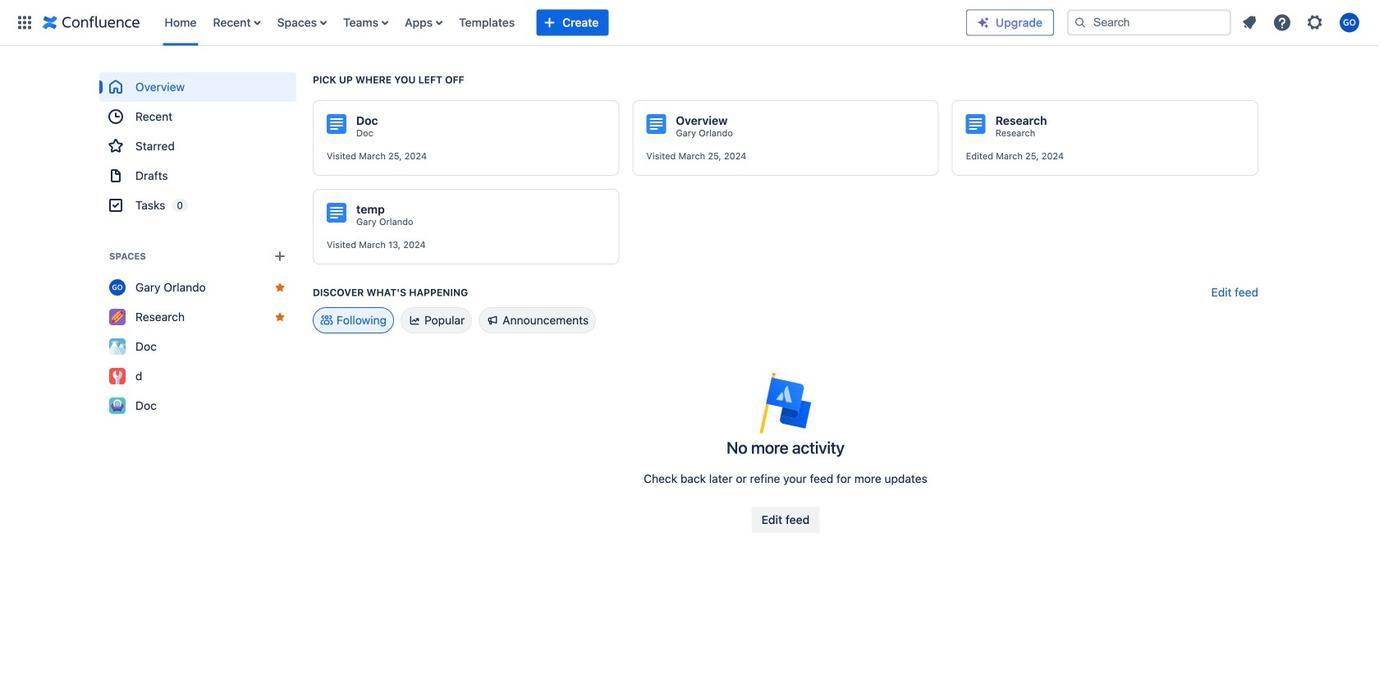 Task type: locate. For each thing, give the bounding box(es) containing it.
2 unstar this space image from the top
[[274, 310, 287, 324]]

list
[[156, 0, 967, 46], [1235, 8, 1370, 37]]

help icon image
[[1273, 13, 1293, 32]]

1 vertical spatial unstar this space image
[[274, 310, 287, 324]]

unstar this space image
[[274, 281, 287, 294], [274, 310, 287, 324]]

banner
[[0, 0, 1380, 46]]

0 horizontal spatial list
[[156, 0, 967, 46]]

1 unstar this space image from the top
[[274, 281, 287, 294]]

global element
[[10, 0, 967, 46]]

None search field
[[1068, 9, 1232, 36]]

0 vertical spatial unstar this space image
[[274, 281, 287, 294]]

1 horizontal spatial list
[[1235, 8, 1370, 37]]

confluence image
[[43, 13, 140, 32], [43, 13, 140, 32]]

notification icon image
[[1240, 13, 1260, 32]]

group
[[99, 72, 297, 220]]

button group group
[[752, 507, 820, 533]]

list for premium image
[[1235, 8, 1370, 37]]



Task type: describe. For each thing, give the bounding box(es) containing it.
list for appswitcher icon
[[156, 0, 967, 46]]

create a space image
[[270, 246, 290, 266]]

premium image
[[977, 16, 991, 29]]

settings icon image
[[1306, 13, 1326, 32]]

your profile and preferences image
[[1340, 13, 1360, 32]]

search image
[[1074, 16, 1087, 29]]

appswitcher icon image
[[15, 13, 34, 32]]

Search field
[[1068, 9, 1232, 36]]



Task type: vqa. For each thing, say whether or not it's contained in the screenshot.
List related to Appswitcher Icon
yes



